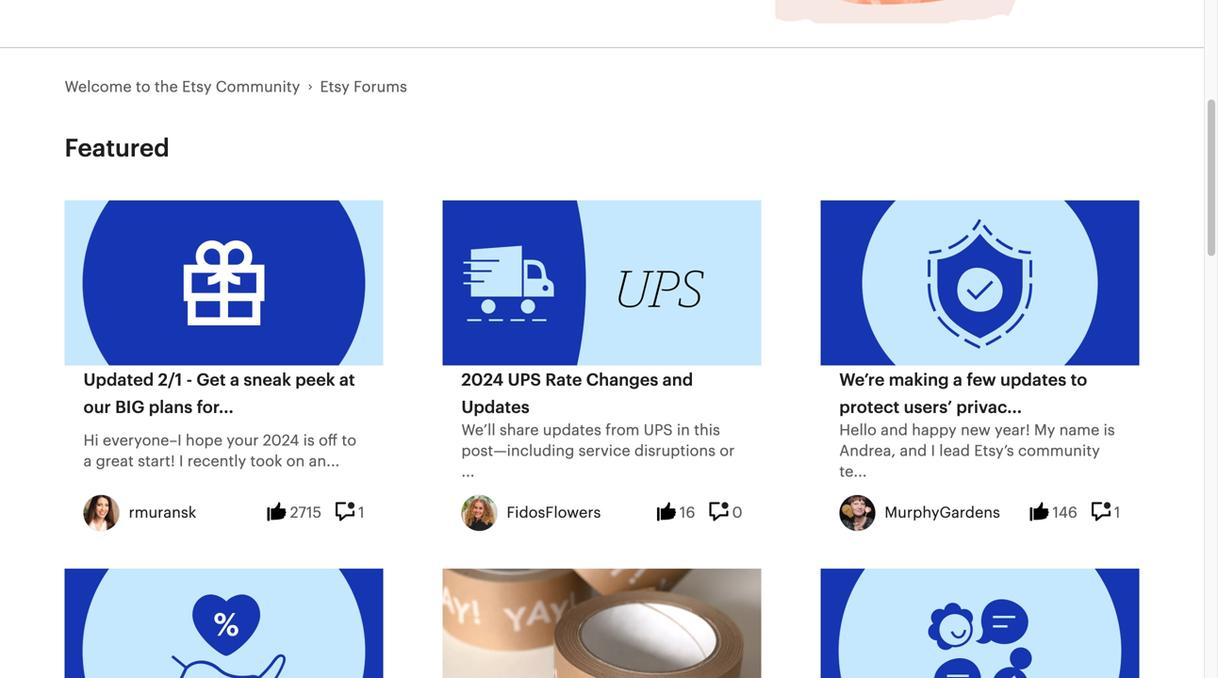 Task type: describe. For each thing, give the bounding box(es) containing it.
etsy's
[[974, 444, 1014, 459]]

murphygardens link
[[885, 503, 1000, 523]]

etsy forums image
[[741, 0, 1118, 47]]

welcome to the etsy community link
[[65, 80, 300, 95]]

etsy forums
[[320, 80, 407, 95]]

likes element for we're making a few updates to protect users' privac...
[[1030, 503, 1078, 523]]

likes element for 2024 ups rate changes and updates
[[657, 503, 695, 523]]

te...
[[840, 464, 867, 480]]

updated
[[83, 372, 154, 389]]

privac...
[[957, 399, 1022, 416]]

get
[[197, 372, 226, 389]]

0
[[732, 505, 743, 521]]

fidosflowers link
[[507, 503, 601, 523]]

1 for we're making a few updates to protect users' privac...
[[1115, 505, 1121, 521]]

welcome
[[65, 80, 132, 95]]

everyone–i
[[103, 433, 182, 448]]

new
[[961, 423, 991, 438]]

2024 inside 2024 ups rate changes and updates we'll share updates from ups in this post—including service disruptions or ...
[[462, 372, 504, 389]]

2 etsy from the left
[[320, 80, 350, 95]]

or
[[720, 444, 735, 459]]

hi everyone–i hope your 2024 is off to a great start! i recently took on an...
[[83, 433, 357, 469]]

likes element for updated 2/1 - get a sneak peek at our big plans for...
[[267, 503, 322, 523]]

a inside updated 2/1 - get a sneak peek at our big plans for...
[[230, 372, 240, 389]]

i inside hi everyone–i hope your 2024 is off to a great start! i recently took on an...
[[179, 454, 183, 469]]

hope
[[186, 433, 223, 448]]

-
[[186, 372, 192, 389]]

reply element for we're making a few updates to protect users' privac...
[[1092, 503, 1121, 523]]

big
[[115, 399, 145, 416]]

featured
[[65, 136, 170, 161]]

recently
[[187, 454, 246, 469]]

disruptions
[[635, 444, 716, 459]]

this
[[694, 423, 720, 438]]

my
[[1034, 423, 1056, 438]]

146
[[1053, 505, 1078, 521]]

to inside "we're making a few updates to protect users' privac... hello and happy new year! my name is andrea, and i lead etsy's community te..."
[[1071, 372, 1088, 389]]

1 etsy from the left
[[182, 80, 212, 95]]

2/1
[[158, 372, 182, 389]]

i inside "we're making a few updates to protect users' privac... hello and happy new year! my name is andrea, and i lead etsy's community te..."
[[931, 444, 936, 459]]

rmuransk
[[129, 505, 196, 521]]

changes
[[586, 372, 659, 389]]

updated 2/1 - get a sneak peek at our big plans for 2024 element
[[65, 200, 384, 365]]

users'
[[904, 399, 952, 416]]

name
[[1060, 423, 1100, 438]]

andrea,
[[840, 444, 896, 459]]

in
[[677, 423, 690, 438]]

forums
[[354, 80, 407, 95]]

we'll
[[462, 423, 496, 438]]

celebrate your shop milestones: january 2024 element
[[443, 569, 762, 678]]

murphygardens
[[885, 505, 1000, 521]]

updated 2/1 - get a sneak peek at our big plans for...
[[83, 372, 355, 416]]

we're making a few updates to protect users' privac... hello and happy new year! my name is andrea, and i lead etsy's community te...
[[840, 372, 1115, 480]]

1 vertical spatial and
[[881, 423, 908, 438]]

we're making a few updates to protect users' privac... link
[[840, 372, 1088, 416]]

sneak
[[244, 372, 291, 389]]

2 vertical spatial and
[[900, 444, 927, 459]]

etseo week: share the listing you want critiqued here! element
[[821, 569, 1140, 678]]

list containing welcome to the etsy community
[[65, 48, 754, 126]]

pay zero transaction fees on share & save orders! element
[[65, 569, 384, 678]]

1 for updated 2/1 - get a sneak peek at our big plans for...
[[358, 505, 365, 521]]

protect
[[840, 399, 900, 416]]

featured heading
[[65, 134, 1140, 172]]



Task type: locate. For each thing, give the bounding box(es) containing it.
updates
[[1001, 372, 1067, 389], [543, 423, 602, 438]]

3 likes element from the left
[[1030, 503, 1078, 523]]

2024 up updates on the bottom left
[[462, 372, 504, 389]]

is left off
[[303, 433, 315, 448]]

0 horizontal spatial ups
[[508, 372, 541, 389]]

1 vertical spatial ups
[[644, 423, 673, 438]]

a down hi
[[83, 454, 92, 469]]

to
[[136, 80, 151, 95], [1071, 372, 1088, 389], [342, 433, 357, 448]]

1 horizontal spatial i
[[931, 444, 936, 459]]

1 vertical spatial to
[[1071, 372, 1088, 389]]

our
[[83, 399, 111, 416]]

and inside 2024 ups rate changes and updates we'll share updates from ups in this post—including service disruptions or ...
[[663, 372, 693, 389]]

1 horizontal spatial to
[[342, 433, 357, 448]]

1 horizontal spatial updates
[[1001, 372, 1067, 389]]

2715
[[290, 505, 322, 521]]

start!
[[138, 454, 175, 469]]

1 horizontal spatial 2024
[[462, 372, 504, 389]]

ups
[[508, 372, 541, 389], [644, 423, 673, 438]]

0 horizontal spatial to
[[136, 80, 151, 95]]

1 1 from the left
[[358, 505, 365, 521]]

0 vertical spatial updates
[[1001, 372, 1067, 389]]

plans
[[149, 399, 193, 416]]

took
[[250, 454, 282, 469]]

happy
[[912, 423, 957, 438]]

rmuransk image
[[83, 495, 119, 531]]

etsy
[[182, 80, 212, 95], [320, 80, 350, 95]]

0 horizontal spatial 1
[[358, 505, 365, 521]]

likes element containing 2715
[[267, 503, 322, 523]]

year!
[[995, 423, 1030, 438]]

fidosflowers
[[507, 505, 601, 521]]

updated 2/1 - get a sneak peek at our big plans for... link
[[83, 372, 355, 416]]

1 horizontal spatial likes element
[[657, 503, 695, 523]]

1 reply element from the left
[[336, 503, 365, 523]]

a inside hi everyone–i hope your 2024 is off to a great start! i recently took on an...
[[83, 454, 92, 469]]

likes element containing 146
[[1030, 503, 1078, 523]]

i down happy
[[931, 444, 936, 459]]

reply element for updated 2/1 - get a sneak peek at our big plans for...
[[336, 503, 365, 523]]

0 horizontal spatial i
[[179, 454, 183, 469]]

ups left "in"
[[644, 423, 673, 438]]

reply element right the 146
[[1092, 503, 1121, 523]]

2 reply element from the left
[[1092, 503, 1121, 523]]

rmuransk link
[[129, 503, 196, 523]]

post—including
[[462, 444, 575, 459]]

at
[[339, 372, 355, 389]]

likes element
[[267, 503, 322, 523], [657, 503, 695, 523], [1030, 503, 1078, 523]]

fidosflowers image
[[462, 495, 497, 531]]

is inside hi everyone–i hope your 2024 is off to a great start! i recently took on an...
[[303, 433, 315, 448]]

1 vertical spatial updates
[[543, 423, 602, 438]]

16
[[680, 505, 695, 521]]

peek
[[295, 372, 335, 389]]

likes element left replies element at the bottom
[[657, 503, 695, 523]]

i
[[931, 444, 936, 459], [179, 454, 183, 469]]

1 horizontal spatial etsy
[[320, 80, 350, 95]]

1 horizontal spatial is
[[1104, 423, 1115, 438]]

1 right 2715
[[358, 505, 365, 521]]

etsy right the on the left of page
[[182, 80, 212, 95]]

2024 ups rate changes and updates link
[[462, 372, 693, 416]]

a
[[230, 372, 240, 389], [953, 372, 963, 389], [83, 454, 92, 469]]

likes element down on
[[267, 503, 322, 523]]

and up "in"
[[663, 372, 693, 389]]

likes element containing 16
[[657, 503, 695, 523]]

is right name
[[1104, 423, 1115, 438]]

0 horizontal spatial a
[[83, 454, 92, 469]]

great
[[96, 454, 134, 469]]

2024 up on
[[263, 433, 299, 448]]

1 horizontal spatial 1
[[1115, 505, 1121, 521]]

from
[[606, 423, 640, 438]]

murphygardens image
[[840, 495, 875, 531]]

1 horizontal spatial reply element
[[1092, 503, 1121, 523]]

0 horizontal spatial reply element
[[336, 503, 365, 523]]

0 vertical spatial to
[[136, 80, 151, 95]]

a inside "we're making a few updates to protect users' privac... hello and happy new year! my name is andrea, and i lead etsy's community te..."
[[953, 372, 963, 389]]

and down happy
[[900, 444, 927, 459]]

likes element down community
[[1030, 503, 1078, 523]]

to left the on the left of page
[[136, 80, 151, 95]]

your
[[227, 433, 259, 448]]

hi
[[83, 433, 99, 448]]

an...
[[309, 454, 340, 469]]

lead
[[940, 444, 970, 459]]

reply element right 2715
[[336, 503, 365, 523]]

we're
[[840, 372, 885, 389]]

welcome to the etsy community
[[65, 80, 300, 95]]

replies element
[[710, 503, 743, 523]]

share
[[500, 423, 539, 438]]

2 horizontal spatial likes element
[[1030, 503, 1078, 523]]

0 horizontal spatial etsy
[[182, 80, 212, 95]]

to inside list
[[136, 80, 151, 95]]

1 vertical spatial 2024
[[263, 433, 299, 448]]

...
[[462, 464, 475, 480]]

and down protect
[[881, 423, 908, 438]]

0 vertical spatial ups
[[508, 372, 541, 389]]

updates inside "we're making a few updates to protect users' privac... hello and happy new year! my name is andrea, and i lead etsy's community te..."
[[1001, 372, 1067, 389]]

list
[[65, 48, 754, 126]]

updates down 2024 ups rate changes and updates link
[[543, 423, 602, 438]]

0 vertical spatial and
[[663, 372, 693, 389]]

1 likes element from the left
[[267, 503, 322, 523]]

0 horizontal spatial 2024
[[263, 433, 299, 448]]

to inside hi everyone–i hope your 2024 is off to a great start! i recently took on an...
[[342, 433, 357, 448]]

for...
[[197, 399, 234, 416]]

service
[[579, 444, 631, 459]]

2 horizontal spatial to
[[1071, 372, 1088, 389]]

0 horizontal spatial is
[[303, 433, 315, 448]]

2024 ups rate changes and updates we'll share updates from ups in this post—including service disruptions or ...
[[462, 372, 735, 480]]

is inside "we're making a few updates to protect users' privac... hello and happy new year! my name is andrea, and i lead etsy's community te..."
[[1104, 423, 1115, 438]]

off
[[319, 433, 338, 448]]

reply element
[[336, 503, 365, 523], [1092, 503, 1121, 523]]

is
[[1104, 423, 1115, 438], [303, 433, 315, 448]]

community
[[216, 80, 300, 95]]

2 horizontal spatial a
[[953, 372, 963, 389]]

a left "few"
[[953, 372, 963, 389]]

1 horizontal spatial ups
[[644, 423, 673, 438]]

1 right the 146
[[1115, 505, 1121, 521]]

etsy left forums
[[320, 80, 350, 95]]

on
[[286, 454, 305, 469]]

ups left rate
[[508, 372, 541, 389]]

0 horizontal spatial updates
[[543, 423, 602, 438]]

updates inside 2024 ups rate changes and updates we'll share updates from ups in this post—including service disruptions or ...
[[543, 423, 602, 438]]

1
[[358, 505, 365, 521], [1115, 505, 1121, 521]]

hello
[[840, 423, 877, 438]]

to up name
[[1071, 372, 1088, 389]]

2024
[[462, 372, 504, 389], [263, 433, 299, 448]]

2024 inside hi everyone–i hope your 2024 is off to a great start! i recently took on an...
[[263, 433, 299, 448]]

1 horizontal spatial a
[[230, 372, 240, 389]]

2024 ups rate changes and updates element
[[443, 200, 762, 365]]

and
[[663, 372, 693, 389], [881, 423, 908, 438], [900, 444, 927, 459]]

rate
[[545, 372, 582, 389]]

2 1 from the left
[[1115, 505, 1121, 521]]

community
[[1018, 444, 1100, 459]]

updates
[[462, 399, 530, 416]]

updates up my
[[1001, 372, 1067, 389]]

a right get at left bottom
[[230, 372, 240, 389]]

making
[[889, 372, 949, 389]]

i right "start!"
[[179, 454, 183, 469]]

0 vertical spatial 2024
[[462, 372, 504, 389]]

2 vertical spatial to
[[342, 433, 357, 448]]

0 horizontal spatial likes element
[[267, 503, 322, 523]]

few
[[967, 372, 996, 389]]

to right off
[[342, 433, 357, 448]]

we're making a few updates to protect users' privacy element
[[821, 200, 1140, 365]]

the
[[155, 80, 178, 95]]

2 likes element from the left
[[657, 503, 695, 523]]



Task type: vqa. For each thing, say whether or not it's contained in the screenshot.
the top CONTENT
no



